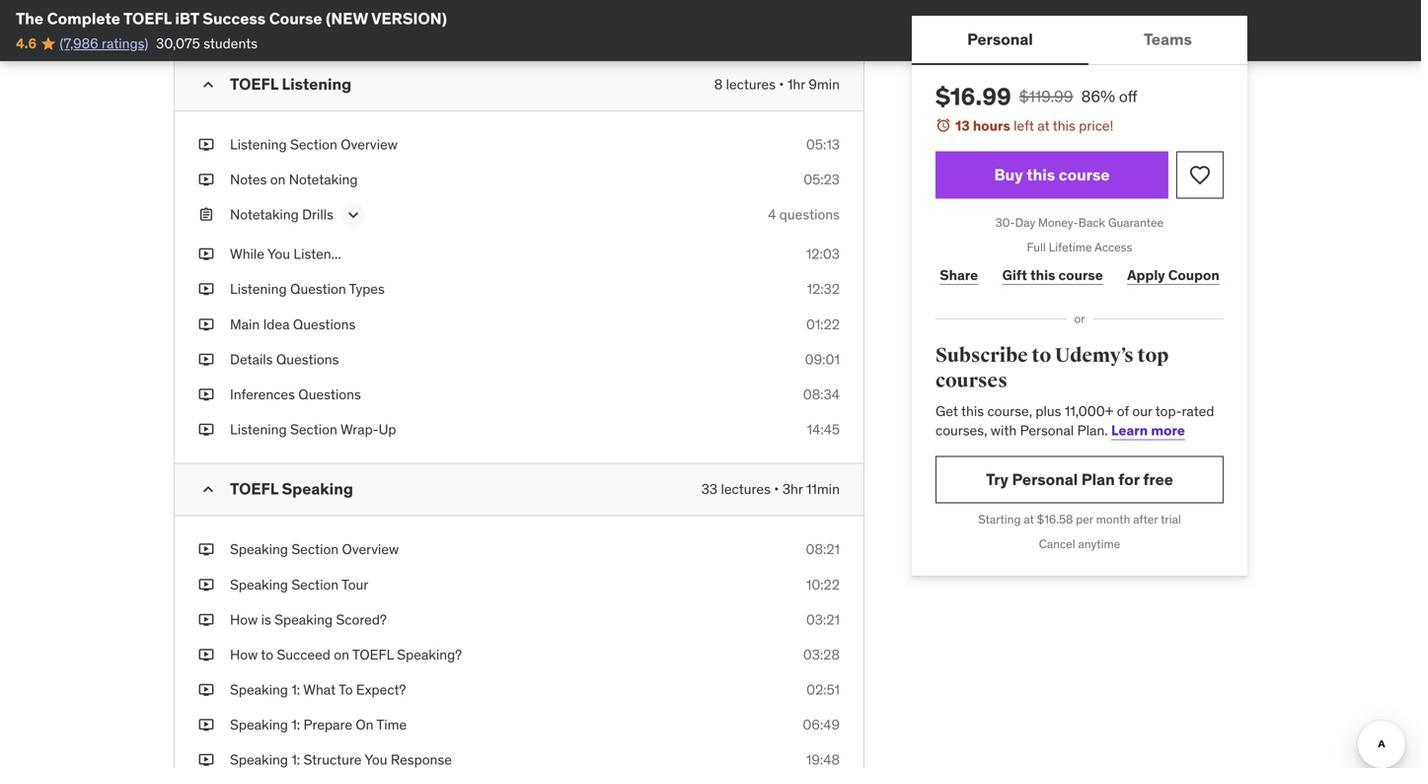 Task type: vqa. For each thing, say whether or not it's contained in the screenshot.


Task type: describe. For each thing, give the bounding box(es) containing it.
lifetime
[[1049, 240, 1092, 255]]

buy
[[994, 165, 1023, 185]]

tour
[[342, 576, 368, 594]]

30-day money-back guarantee full lifetime access
[[995, 215, 1164, 255]]

1: for what
[[291, 681, 300, 699]]

1 vertical spatial on
[[334, 646, 349, 664]]

apply coupon
[[1127, 266, 1219, 284]]

listen...
[[293, 245, 341, 263]]

at inside "starting at $16.58 per month after trial cancel anytime"
[[1024, 512, 1034, 527]]

12:32
[[807, 280, 840, 298]]

prepare
[[303, 717, 352, 734]]

86%
[[1081, 86, 1115, 107]]

lectures for speaking
[[721, 481, 771, 498]]

share
[[940, 266, 978, 284]]

course for buy this course
[[1059, 165, 1110, 185]]

toefl right small icon
[[230, 74, 278, 94]]

version)
[[371, 8, 447, 29]]

33
[[701, 481, 718, 498]]

questions for inferences
[[298, 386, 361, 404]]

is
[[261, 611, 271, 629]]

day
[[1015, 215, 1035, 231]]

$16.99
[[935, 82, 1011, 112]]

plan
[[1081, 470, 1115, 490]]

for
[[1118, 470, 1140, 490]]

speaking for prepare
[[230, 717, 288, 734]]

buy this course
[[994, 165, 1110, 185]]

more
[[1151, 422, 1185, 439]]

starting
[[978, 512, 1021, 527]]

08:34
[[803, 386, 840, 404]]

how to succeed on toefl speaking?
[[230, 646, 462, 664]]

notes on notetaking
[[230, 171, 358, 188]]

courses,
[[935, 422, 987, 439]]

listening for listening section overview
[[230, 136, 287, 153]]

apply
[[1127, 266, 1165, 284]]

xsmall image for notes on notetaking
[[198, 170, 214, 190]]

main
[[230, 316, 260, 333]]

up for listening section wrap-up
[[379, 421, 396, 439]]

xsmall image for inferences questions
[[198, 385, 214, 405]]

speaking?
[[397, 646, 462, 664]]

3hr
[[782, 481, 803, 498]]

plan.
[[1077, 422, 1108, 439]]

course
[[269, 8, 322, 29]]

1 vertical spatial notetaking
[[230, 206, 299, 224]]

alarm image
[[935, 117, 951, 133]]

4
[[768, 206, 776, 224]]

1hr
[[787, 75, 805, 93]]

toefl speaking
[[230, 479, 353, 499]]

learn more link
[[1111, 422, 1185, 439]]

get
[[935, 402, 958, 420]]

hours
[[973, 117, 1010, 135]]

complete
[[47, 8, 120, 29]]

01:22
[[806, 316, 840, 333]]

idea
[[263, 316, 290, 333]]

month
[[1096, 512, 1130, 527]]

xsmall image for reading section wrap-up
[[198, 15, 214, 34]]

xsmall image for speaking section tour
[[198, 576, 214, 595]]

0 vertical spatial on
[[270, 171, 286, 188]]

wrap- for listening section wrap-up
[[340, 421, 379, 439]]

show lecture description image
[[343, 205, 363, 225]]

toefl right small image in the left bottom of the page
[[230, 479, 278, 499]]

xsmall image for speaking 1: prepare on time
[[198, 716, 214, 735]]

course for gift this course
[[1058, 266, 1103, 284]]

gift this course
[[1002, 266, 1103, 284]]

udemy's
[[1055, 344, 1134, 368]]

33 lectures • 3hr 11min
[[701, 481, 840, 498]]

listening section overview
[[230, 136, 398, 153]]

speaking section overview
[[230, 541, 399, 559]]

xsmall image for main idea questions
[[198, 315, 214, 334]]

free
[[1143, 470, 1173, 490]]

with
[[991, 422, 1017, 439]]

subscribe to udemy's top courses
[[935, 344, 1169, 393]]

08:21
[[806, 541, 840, 559]]

0 vertical spatial questions
[[293, 316, 356, 333]]

inferences questions
[[230, 386, 361, 404]]

teams button
[[1088, 16, 1247, 63]]

small image
[[198, 480, 218, 500]]

off
[[1119, 86, 1137, 107]]

30,075
[[156, 34, 200, 52]]

1 horizontal spatial at
[[1037, 117, 1050, 135]]

05:13
[[806, 136, 840, 153]]

questions
[[779, 206, 840, 224]]

speaking up succeed
[[274, 611, 333, 629]]

speaking 1: prepare on time
[[230, 717, 407, 734]]

wrap- for reading section wrap-up
[[335, 16, 373, 33]]

notes
[[230, 171, 267, 188]]

the
[[16, 8, 43, 29]]

how for how to succeed on toefl speaking?
[[230, 646, 258, 664]]

courses
[[935, 369, 1007, 393]]

overview for toefl speaking
[[342, 541, 399, 559]]

gift this course link
[[998, 256, 1107, 295]]

xsmall image for listening section overview
[[198, 135, 214, 154]]

xsmall image for details questions
[[198, 350, 214, 370]]

speaking 1: what to expect?
[[230, 681, 406, 699]]

price!
[[1079, 117, 1113, 135]]

time
[[376, 717, 407, 734]]

wishlist image
[[1188, 163, 1212, 187]]

try personal plan for free
[[986, 470, 1173, 490]]

section for listening section overview
[[290, 136, 337, 153]]

speaking for overview
[[230, 541, 288, 559]]

share button
[[935, 256, 982, 295]]

teams
[[1144, 29, 1192, 49]]

11,000+
[[1065, 402, 1114, 420]]

03:21
[[806, 611, 840, 629]]

8 lectures • 1hr 9min
[[714, 75, 840, 93]]

anytime
[[1078, 537, 1120, 552]]

on
[[356, 717, 374, 734]]

ibt
[[175, 8, 199, 29]]

05:23
[[803, 171, 840, 188]]

personal inside personal button
[[967, 29, 1033, 49]]

0 vertical spatial notetaking
[[289, 171, 358, 188]]

personal button
[[912, 16, 1088, 63]]



Task type: locate. For each thing, give the bounding box(es) containing it.
learn more
[[1111, 422, 1185, 439]]

how
[[230, 611, 258, 629], [230, 646, 258, 664]]

xsmall image
[[198, 170, 214, 190], [198, 245, 214, 264], [198, 315, 214, 334], [198, 681, 214, 700]]

learn
[[1111, 422, 1148, 439]]

1 course from the top
[[1059, 165, 1110, 185]]

1 1: from the top
[[291, 681, 300, 699]]

xsmall image for while you listen...
[[198, 245, 214, 264]]

2 xsmall image from the top
[[198, 245, 214, 264]]

this right buy
[[1026, 165, 1055, 185]]

personal inside get this course, plus 11,000+ of our top-rated courses, with personal plan.
[[1020, 422, 1074, 439]]

lectures for listening
[[726, 75, 776, 93]]

speaking
[[282, 479, 353, 499], [230, 541, 288, 559], [230, 576, 288, 594], [274, 611, 333, 629], [230, 681, 288, 699], [230, 717, 288, 734]]

personal inside try personal plan for free link
[[1012, 470, 1078, 490]]

to for how
[[261, 646, 273, 664]]

at right left
[[1037, 117, 1050, 135]]

course
[[1059, 165, 1110, 185], [1058, 266, 1103, 284]]

left
[[1014, 117, 1034, 135]]

9 xsmall image from the top
[[198, 576, 214, 595]]

02:51
[[806, 681, 840, 699]]

this right gift
[[1030, 266, 1055, 284]]

09:01
[[805, 351, 840, 368]]

up for reading section wrap-up
[[373, 16, 390, 33]]

tab list
[[912, 16, 1247, 65]]

0 vertical spatial personal
[[967, 29, 1033, 49]]

small image
[[198, 75, 218, 95]]

this for buy
[[1026, 165, 1055, 185]]

listening down while
[[230, 280, 287, 298]]

xsmall image for listening question types
[[198, 280, 214, 299]]

8 xsmall image from the top
[[198, 540, 214, 560]]

course down lifetime
[[1058, 266, 1103, 284]]

speaking down succeed
[[230, 681, 288, 699]]

personal down plus
[[1020, 422, 1074, 439]]

succeed
[[277, 646, 330, 664]]

0 vertical spatial up
[[373, 16, 390, 33]]

10:22
[[806, 576, 840, 594]]

to left udemy's
[[1032, 344, 1051, 368]]

drills
[[302, 206, 333, 224]]

try personal plan for free link
[[935, 456, 1224, 504]]

11min
[[806, 481, 840, 498]]

0 vertical spatial at
[[1037, 117, 1050, 135]]

0 vertical spatial lectures
[[726, 75, 776, 93]]

1 horizontal spatial to
[[1032, 344, 1051, 368]]

trial
[[1161, 512, 1181, 527]]

details
[[230, 351, 273, 368]]

this inside get this course, plus 11,000+ of our top-rated courses, with personal plan.
[[961, 402, 984, 420]]

to down is in the left of the page
[[261, 646, 273, 664]]

13 xsmall image from the top
[[198, 751, 214, 769]]

listening down reading section wrap-up
[[282, 74, 352, 94]]

course inside button
[[1059, 165, 1110, 185]]

while you listen...
[[230, 245, 341, 263]]

4 questions
[[768, 206, 840, 224]]

xsmall image for speaking 1: what to expect?
[[198, 681, 214, 700]]

course up back
[[1059, 165, 1110, 185]]

our
[[1132, 402, 1152, 420]]

2 vertical spatial personal
[[1012, 470, 1078, 490]]

0 vertical spatial 1:
[[291, 681, 300, 699]]

gift
[[1002, 266, 1027, 284]]

0 horizontal spatial on
[[270, 171, 286, 188]]

listening up the notes in the top left of the page
[[230, 136, 287, 153]]

apply coupon button
[[1123, 256, 1224, 295]]

1 vertical spatial course
[[1058, 266, 1103, 284]]

lectures
[[726, 75, 776, 93], [721, 481, 771, 498]]

types
[[349, 280, 385, 298]]

section for speaking section overview
[[291, 541, 339, 559]]

buy this course button
[[935, 152, 1168, 199]]

to inside subscribe to udemy's top courses
[[1032, 344, 1051, 368]]

toefl
[[123, 8, 172, 29], [230, 74, 278, 94], [230, 479, 278, 499], [352, 646, 394, 664]]

30,075 students
[[156, 34, 258, 52]]

$16.99 $119.99 86% off
[[935, 82, 1137, 112]]

questions for details
[[276, 351, 339, 368]]

section for listening section wrap-up
[[290, 421, 337, 439]]

listening section wrap-up
[[230, 421, 396, 439]]

0 horizontal spatial at
[[1024, 512, 1034, 527]]

1 vertical spatial lectures
[[721, 481, 771, 498]]

xsmall image for how is speaking scored?
[[198, 611, 214, 630]]

listening question types
[[230, 280, 385, 298]]

notetaking down the notes in the top left of the page
[[230, 206, 299, 224]]

listening down inferences
[[230, 421, 287, 439]]

xsmall image for speaking section overview
[[198, 540, 214, 560]]

plus
[[1036, 402, 1061, 420]]

this for gift
[[1030, 266, 1055, 284]]

0 vertical spatial overview
[[341, 136, 398, 153]]

9min
[[809, 75, 840, 93]]

7 xsmall image from the top
[[198, 420, 214, 440]]

1 vertical spatial personal
[[1020, 422, 1074, 439]]

money-
[[1038, 215, 1078, 231]]

section right reading on the left of page
[[284, 16, 332, 33]]

1 vertical spatial overview
[[342, 541, 399, 559]]

you
[[267, 245, 290, 263]]

up
[[373, 16, 390, 33], [379, 421, 396, 439]]

of
[[1117, 402, 1129, 420]]

listening for listening question types
[[230, 280, 287, 298]]

per
[[1076, 512, 1093, 527]]

cancel
[[1039, 537, 1075, 552]]

xsmall image for listening section wrap-up
[[198, 420, 214, 440]]

this inside button
[[1026, 165, 1055, 185]]

section up speaking section tour
[[291, 541, 339, 559]]

xsmall image
[[198, 15, 214, 34], [198, 135, 214, 154], [198, 205, 214, 225], [198, 280, 214, 299], [198, 350, 214, 370], [198, 385, 214, 405], [198, 420, 214, 440], [198, 540, 214, 560], [198, 576, 214, 595], [198, 611, 214, 630], [198, 646, 214, 665], [198, 716, 214, 735], [198, 751, 214, 769]]

speaking for what
[[230, 681, 288, 699]]

lectures right 8
[[726, 75, 776, 93]]

wrap- down the inferences questions in the bottom of the page
[[340, 421, 379, 439]]

$119.99
[[1019, 86, 1073, 107]]

section down speaking section overview
[[291, 576, 339, 594]]

1 vertical spatial questions
[[276, 351, 339, 368]]

1: for prepare
[[291, 717, 300, 734]]

what
[[303, 681, 336, 699]]

at left $16.58
[[1024, 512, 1034, 527]]

main idea questions
[[230, 316, 356, 333]]

how left is in the left of the page
[[230, 611, 258, 629]]

how is speaking scored?
[[230, 611, 387, 629]]

section for reading section wrap-up
[[284, 16, 332, 33]]

questions up the listening section wrap-up
[[298, 386, 361, 404]]

listening for listening section wrap-up
[[230, 421, 287, 439]]

5 xsmall image from the top
[[198, 350, 214, 370]]

speaking up is in the left of the page
[[230, 576, 288, 594]]

1 xsmall image from the top
[[198, 15, 214, 34]]

4 xsmall image from the top
[[198, 681, 214, 700]]

1 xsmall image from the top
[[198, 170, 214, 190]]

notetaking drills
[[230, 206, 333, 224]]

1:
[[291, 681, 300, 699], [291, 717, 300, 734]]

speaking up speaking section tour
[[230, 541, 288, 559]]

0 horizontal spatial to
[[261, 646, 273, 664]]

3 xsmall image from the top
[[198, 205, 214, 225]]

speaking for tour
[[230, 576, 288, 594]]

toefl up expect? at bottom
[[352, 646, 394, 664]]

questions
[[293, 316, 356, 333], [276, 351, 339, 368], [298, 386, 361, 404]]

notetaking up drills
[[289, 171, 358, 188]]

personal up $16.58
[[1012, 470, 1078, 490]]

while
[[230, 245, 264, 263]]

tab list containing personal
[[912, 16, 1247, 65]]

lectures right 33
[[721, 481, 771, 498]]

section
[[284, 16, 332, 33], [290, 136, 337, 153], [290, 421, 337, 439], [291, 541, 339, 559], [291, 576, 339, 594]]

section down the inferences questions in the bottom of the page
[[290, 421, 337, 439]]

coupon
[[1168, 266, 1219, 284]]

• left 1hr
[[779, 75, 784, 93]]

03:28
[[803, 646, 840, 664]]

2 xsmall image from the top
[[198, 135, 214, 154]]

30-
[[995, 215, 1015, 231]]

1 vertical spatial wrap-
[[340, 421, 379, 439]]

speaking down speaking 1: what to expect?
[[230, 717, 288, 734]]

on
[[270, 171, 286, 188], [334, 646, 349, 664]]

scored?
[[336, 611, 387, 629]]

full
[[1027, 240, 1046, 255]]

06:49
[[803, 717, 840, 734]]

4 xsmall image from the top
[[198, 280, 214, 299]]

the complete toefl ibt success course (new version)
[[16, 8, 447, 29]]

11 xsmall image from the top
[[198, 646, 214, 665]]

on right the notes in the top left of the page
[[270, 171, 286, 188]]

section up notes on notetaking
[[290, 136, 337, 153]]

2 course from the top
[[1058, 266, 1103, 284]]

notetaking
[[289, 171, 358, 188], [230, 206, 299, 224]]

0 vertical spatial how
[[230, 611, 258, 629]]

wrap- right the course
[[335, 16, 373, 33]]

• left the "3hr"
[[774, 481, 779, 498]]

2 vertical spatial questions
[[298, 386, 361, 404]]

14:45
[[807, 421, 840, 439]]

access
[[1095, 240, 1132, 255]]

• for toefl listening
[[779, 75, 784, 93]]

0 vertical spatial •
[[779, 75, 784, 93]]

toefl up ratings)
[[123, 8, 172, 29]]

1 horizontal spatial on
[[334, 646, 349, 664]]

1 vertical spatial at
[[1024, 512, 1034, 527]]

details questions
[[230, 351, 339, 368]]

0 vertical spatial course
[[1059, 165, 1110, 185]]

1 vertical spatial 1:
[[291, 717, 300, 734]]

1 vertical spatial up
[[379, 421, 396, 439]]

$16.58
[[1037, 512, 1073, 527]]

section for speaking section tour
[[291, 576, 339, 594]]

inferences
[[230, 386, 295, 404]]

1: left prepare
[[291, 717, 300, 734]]

to for subscribe
[[1032, 344, 1051, 368]]

guarantee
[[1108, 215, 1164, 231]]

0 vertical spatial to
[[1032, 344, 1051, 368]]

reading
[[230, 16, 281, 33]]

on up the to
[[334, 646, 349, 664]]

xsmall image for how to succeed on toefl speaking?
[[198, 646, 214, 665]]

3 xsmall image from the top
[[198, 315, 214, 334]]

6 xsmall image from the top
[[198, 385, 214, 405]]

1 how from the top
[[230, 611, 258, 629]]

questions up the inferences questions in the bottom of the page
[[276, 351, 339, 368]]

this up courses,
[[961, 402, 984, 420]]

how left succeed
[[230, 646, 258, 664]]

questions down question
[[293, 316, 356, 333]]

subscribe
[[935, 344, 1028, 368]]

12:03
[[806, 245, 840, 263]]

expect?
[[356, 681, 406, 699]]

back
[[1078, 215, 1105, 231]]

speaking section tour
[[230, 576, 368, 594]]

0 vertical spatial wrap-
[[335, 16, 373, 33]]

speaking down the listening section wrap-up
[[282, 479, 353, 499]]

or
[[1074, 312, 1085, 327]]

1 vertical spatial to
[[261, 646, 273, 664]]

1 vertical spatial •
[[774, 481, 779, 498]]

12 xsmall image from the top
[[198, 716, 214, 735]]

ratings)
[[102, 34, 148, 52]]

2 how from the top
[[230, 646, 258, 664]]

1 vertical spatial how
[[230, 646, 258, 664]]

question
[[290, 280, 346, 298]]

after
[[1133, 512, 1158, 527]]

personal up "$16.99"
[[967, 29, 1033, 49]]

overview up tour
[[342, 541, 399, 559]]

2 1: from the top
[[291, 717, 300, 734]]

10 xsmall image from the top
[[198, 611, 214, 630]]

reading section wrap-up
[[230, 16, 390, 33]]

this left price! on the right
[[1053, 117, 1075, 135]]

overview up show lecture description icon
[[341, 136, 398, 153]]

overview for toefl listening
[[341, 136, 398, 153]]

• for toefl speaking
[[774, 481, 779, 498]]

how for how is speaking scored?
[[230, 611, 258, 629]]

1: left what at the left bottom of the page
[[291, 681, 300, 699]]

this for get
[[961, 402, 984, 420]]

(7,986
[[60, 34, 98, 52]]



